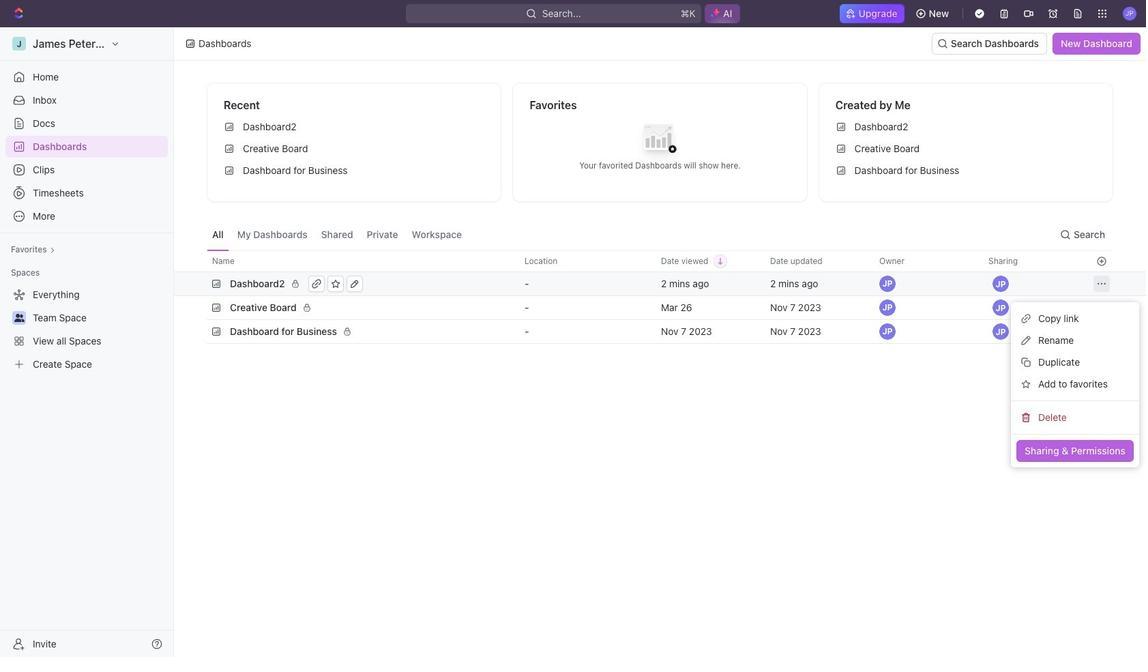 Task type: describe. For each thing, give the bounding box(es) containing it.
tree inside sidebar navigation
[[5, 284, 168, 375]]

sidebar navigation
[[0, 27, 174, 657]]



Task type: vqa. For each thing, say whether or not it's contained in the screenshot.
tree within the Sidebar navigation
yes



Task type: locate. For each thing, give the bounding box(es) containing it.
tree
[[5, 284, 168, 375]]

tab list
[[207, 218, 468, 251]]

james peterson, , element
[[880, 276, 896, 292], [993, 276, 1010, 292], [880, 300, 896, 316], [993, 300, 1010, 316], [880, 324, 896, 340], [993, 324, 1010, 340]]

table
[[174, 251, 1147, 345]]

row
[[207, 251, 1114, 272], [174, 270, 1147, 298], [207, 294, 1114, 322], [207, 318, 1114, 345]]

no favorited dashboards image
[[633, 114, 688, 168]]



